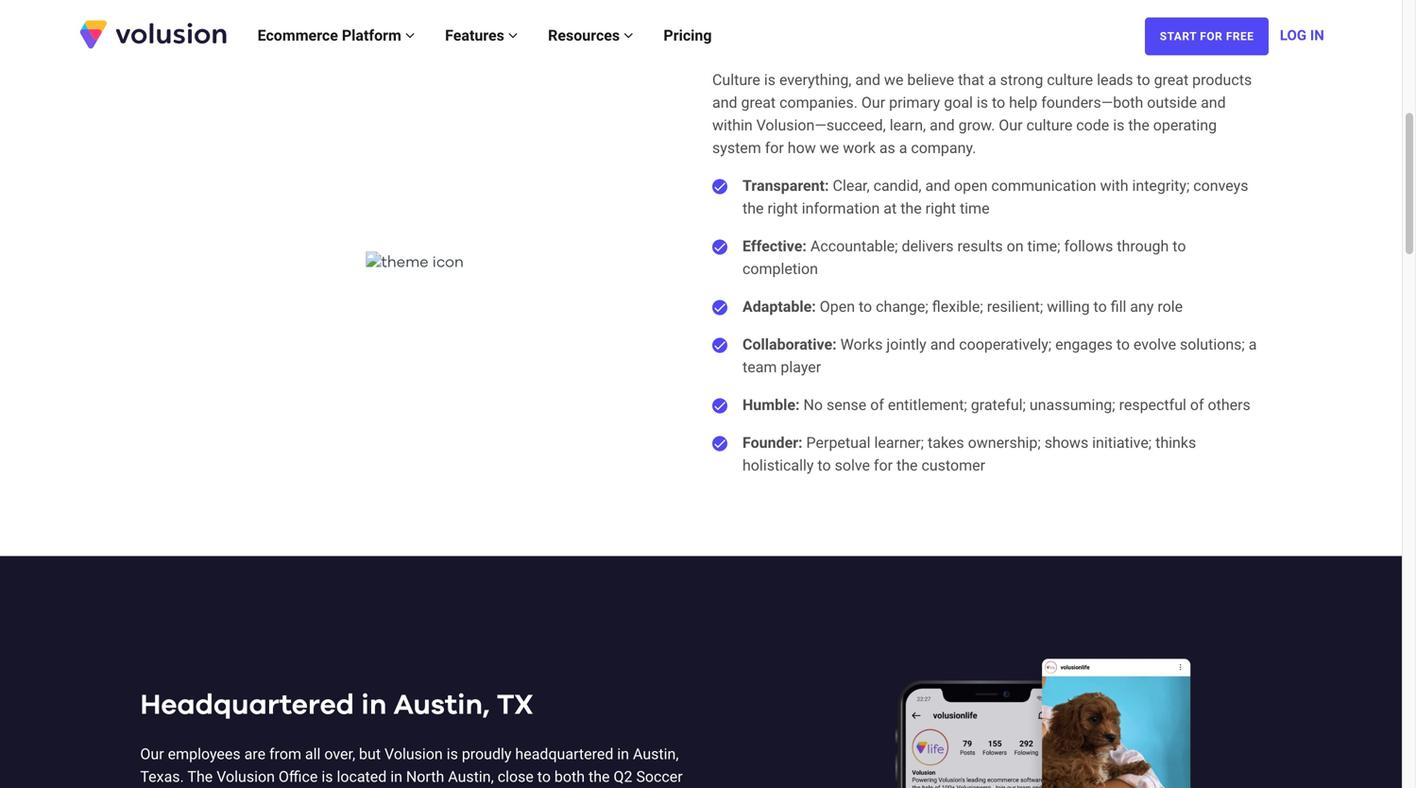 Task type: locate. For each thing, give the bounding box(es) containing it.
volusion up north
[[385, 745, 443, 763]]

pricing link
[[649, 7, 727, 64]]

2 angle down image from the left
[[624, 28, 634, 43]]

is right code
[[1114, 116, 1125, 134]]

a right that
[[989, 71, 997, 89]]

1 vertical spatial our
[[999, 116, 1023, 134]]

ownership;
[[968, 434, 1041, 452]]

information
[[802, 200, 880, 218]]

headquartered in austin, tx
[[140, 691, 533, 720]]

humble:
[[743, 396, 800, 414]]

humble: no sense of entitlement; grateful; unassuming; respectful of others
[[743, 396, 1251, 414]]

leads
[[1097, 71, 1134, 89]]

2 horizontal spatial a
[[1249, 336, 1257, 354]]

with
[[1101, 177, 1129, 195]]

1 done from the top
[[713, 179, 728, 194]]

is left the proudly
[[447, 745, 458, 763]]

0 vertical spatial culture
[[858, 17, 963, 45]]

and
[[856, 71, 881, 89], [713, 94, 738, 112], [1201, 94, 1226, 112], [930, 116, 955, 134], [926, 177, 951, 195], [931, 336, 956, 354]]

6 done from the top
[[713, 436, 728, 451]]

0 vertical spatial volusion
[[385, 745, 443, 763]]

a right as
[[900, 139, 908, 157]]

volusion down are
[[217, 768, 275, 786]]

but
[[359, 745, 381, 763]]

culture up founders—both
[[1047, 71, 1094, 89]]

0 horizontal spatial great
[[741, 94, 776, 112]]

0 horizontal spatial our
[[140, 745, 164, 763]]

over,
[[325, 745, 355, 763]]

3 done from the top
[[713, 300, 728, 315]]

ecommerce platform link
[[243, 7, 430, 64]]

entitlement;
[[888, 396, 968, 414]]

2 vertical spatial in
[[391, 768, 403, 786]]

strong
[[1001, 71, 1044, 89]]

1 horizontal spatial we
[[885, 71, 904, 89]]

we up primary
[[885, 71, 904, 89]]

right down transparent:
[[768, 200, 798, 218]]

1 horizontal spatial our
[[862, 94, 886, 112]]

are
[[244, 745, 266, 763]]

results
[[958, 237, 1003, 255]]

the down outside
[[1129, 116, 1150, 134]]

of right the sense
[[871, 396, 885, 414]]

to down perpetual
[[818, 457, 831, 475]]

0 horizontal spatial of
[[871, 396, 885, 414]]

2 done from the top
[[713, 240, 728, 255]]

perpetual learner; takes ownership; shows initiative; thinks holistically to solve for the customer
[[743, 434, 1197, 475]]

for left 'how'
[[765, 139, 784, 157]]

1 vertical spatial culture
[[713, 71, 761, 89]]

pricing
[[664, 26, 712, 44]]

volusion—succeed,
[[757, 116, 886, 134]]

culture up the believe
[[858, 17, 963, 45]]

done for transparent:
[[713, 179, 728, 194]]

the
[[1129, 116, 1150, 134], [743, 200, 764, 218], [901, 200, 922, 218], [897, 457, 918, 475], [589, 768, 610, 786]]

1 horizontal spatial a
[[989, 71, 997, 89]]

to right leads
[[1137, 71, 1151, 89]]

0 vertical spatial austin,
[[394, 691, 490, 720]]

flexible;
[[933, 298, 984, 316]]

jointly
[[887, 336, 927, 354]]

the left q2 on the left bottom of page
[[589, 768, 610, 786]]

great
[[1155, 71, 1189, 89], [741, 94, 776, 112]]

1 vertical spatial austin,
[[633, 745, 679, 763]]

adaptable:
[[743, 298, 816, 316]]

of left others
[[1191, 396, 1205, 414]]

collaborative:
[[743, 336, 841, 354]]

communication
[[992, 177, 1097, 195]]

tx
[[497, 691, 533, 720]]

2 vertical spatial a
[[1249, 336, 1257, 354]]

austin, right headquartered
[[633, 745, 679, 763]]

no
[[804, 396, 823, 414]]

our up texas.
[[140, 745, 164, 763]]

founders—both
[[1042, 94, 1144, 112]]

1 horizontal spatial of
[[1191, 396, 1205, 414]]

and down products
[[1201, 94, 1226, 112]]

engages
[[1056, 336, 1113, 354]]

austin, down the proudly
[[448, 768, 494, 786]]

volusion life image
[[724, 632, 1251, 788]]

is up grow.
[[977, 94, 989, 112]]

our employees are from all over, but volusion is proudly headquartered in austin, texas. the volusion office is located in north austin, close to both the q2 socce
[[140, 745, 687, 788]]

player
[[781, 358, 822, 376]]

sense
[[827, 396, 867, 414]]

q2
[[614, 768, 633, 786]]

angle down image
[[508, 28, 518, 43]]

5 done from the top
[[713, 399, 728, 414]]

1 vertical spatial we
[[820, 139, 840, 157]]

in up but
[[361, 691, 387, 720]]

culture
[[1047, 71, 1094, 89], [1027, 116, 1073, 134]]

1 vertical spatial for
[[874, 457, 893, 475]]

great up the within at the top of the page
[[741, 94, 776, 112]]

our left primary
[[862, 94, 886, 112]]

2 vertical spatial our
[[140, 745, 164, 763]]

1 angle down image from the left
[[405, 28, 415, 43]]

change;
[[876, 298, 929, 316]]

0 horizontal spatial for
[[765, 139, 784, 157]]

done for founder:
[[713, 436, 728, 451]]

0 horizontal spatial angle down image
[[405, 28, 415, 43]]

to
[[1137, 71, 1151, 89], [992, 94, 1006, 112], [1173, 237, 1187, 255], [859, 298, 873, 316], [1094, 298, 1107, 316], [1117, 336, 1130, 354], [818, 457, 831, 475], [538, 768, 551, 786]]

we down volusion—succeed,
[[820, 139, 840, 157]]

and left open
[[926, 177, 951, 195]]

and up company.
[[930, 116, 955, 134]]

1 vertical spatial volusion
[[217, 768, 275, 786]]

as
[[880, 139, 896, 157]]

our down help
[[999, 116, 1023, 134]]

2 horizontal spatial in
[[617, 745, 629, 763]]

volusion
[[385, 745, 443, 763], [217, 768, 275, 786]]

angle down image inside resources link
[[624, 28, 634, 43]]

to left evolve
[[1117, 336, 1130, 354]]

done left adaptable:
[[713, 300, 728, 315]]

ecommerce
[[258, 26, 338, 44]]

1 horizontal spatial for
[[874, 457, 893, 475]]

0 horizontal spatial volusion
[[217, 768, 275, 786]]

adaptable: open to change; flexible; resilient; willing to fill any role
[[743, 298, 1183, 316]]

our
[[862, 94, 886, 112], [999, 116, 1023, 134], [140, 745, 164, 763]]

headquartered
[[140, 691, 354, 720]]

0 vertical spatial we
[[885, 71, 904, 89]]

theme icon image
[[366, 252, 464, 275]]

done left collaborative:
[[713, 338, 728, 353]]

delivers
[[902, 237, 954, 255]]

and right jointly
[[931, 336, 956, 354]]

culture up the within at the top of the page
[[713, 71, 761, 89]]

the
[[188, 768, 213, 786]]

0 vertical spatial great
[[1155, 71, 1189, 89]]

primary
[[889, 94, 941, 112]]

austin, up the proudly
[[394, 691, 490, 720]]

0 horizontal spatial in
[[361, 691, 387, 720]]

log in link
[[1281, 7, 1325, 64]]

the right at
[[901, 200, 922, 218]]

angle down image
[[405, 28, 415, 43], [624, 28, 634, 43]]

done left effective:
[[713, 240, 728, 255]]

company.
[[911, 139, 977, 157]]

time
[[960, 200, 990, 218]]

0 horizontal spatial culture
[[713, 71, 761, 89]]

for inside perpetual learner; takes ownership; shows initiative; thinks holistically to solve for the customer
[[874, 457, 893, 475]]

done
[[713, 179, 728, 194], [713, 240, 728, 255], [713, 300, 728, 315], [713, 338, 728, 353], [713, 399, 728, 414], [713, 436, 728, 451]]

work
[[843, 139, 876, 157]]

great up outside
[[1155, 71, 1189, 89]]

in left north
[[391, 768, 403, 786]]

angle down image right platform
[[405, 28, 415, 43]]

the inside culture is everything, and we believe that a strong culture leads to great products and great companies. our primary goal is to help founders—both outside and within volusion—succeed, learn, and grow. our culture code is the operating system for how we work as a company.
[[1129, 116, 1150, 134]]

culture down help
[[1027, 116, 1073, 134]]

0 vertical spatial our
[[862, 94, 886, 112]]

how
[[788, 139, 816, 157]]

that
[[958, 71, 985, 89]]

0 vertical spatial culture
[[1047, 71, 1094, 89]]

open
[[820, 298, 855, 316]]

culture
[[858, 17, 963, 45], [713, 71, 761, 89]]

0 horizontal spatial right
[[768, 200, 798, 218]]

culture inside culture is everything, and we believe that a strong culture leads to great products and great companies. our primary goal is to help founders—both outside and within volusion—succeed, learn, and grow. our culture code is the operating system for how we work as a company.
[[713, 71, 761, 89]]

angle down image left pricing link
[[624, 28, 634, 43]]

north
[[406, 768, 444, 786]]

cooperatively;
[[960, 336, 1052, 354]]

system
[[713, 139, 762, 157]]

angle down image for resources
[[624, 28, 634, 43]]

done for collaborative:
[[713, 338, 728, 353]]

for down learner;
[[874, 457, 893, 475]]

angle down image for ecommerce platform
[[405, 28, 415, 43]]

angle down image inside ecommerce platform link
[[405, 28, 415, 43]]

1 vertical spatial in
[[617, 745, 629, 763]]

in up q2 on the left bottom of page
[[617, 745, 629, 763]]

0 vertical spatial for
[[765, 139, 784, 157]]

transparent:
[[743, 177, 833, 195]]

0 horizontal spatial we
[[820, 139, 840, 157]]

close
[[498, 768, 534, 786]]

grow.
[[959, 116, 996, 134]]

done left humble:
[[713, 399, 728, 414]]

1 horizontal spatial volusion
[[385, 745, 443, 763]]

0 horizontal spatial a
[[900, 139, 908, 157]]

1 horizontal spatial right
[[926, 200, 956, 218]]

our inside our employees are from all over, but volusion is proudly headquartered in austin, texas. the volusion office is located in north austin, close to both the q2 socce
[[140, 745, 164, 763]]

the down learner;
[[897, 457, 918, 475]]

and inside works jointly and cooperatively; engages to evolve solutions; a team player
[[931, 336, 956, 354]]

austin,
[[394, 691, 490, 720], [633, 745, 679, 763], [448, 768, 494, 786]]

a right solutions;
[[1249, 336, 1257, 354]]

fill
[[1111, 298, 1127, 316]]

for inside culture is everything, and we believe that a strong culture leads to great products and great companies. our primary goal is to help founders—both outside and within volusion—succeed, learn, and grow. our culture code is the operating system for how we work as a company.
[[765, 139, 784, 157]]

we
[[885, 71, 904, 89], [820, 139, 840, 157]]

to inside perpetual learner; takes ownership; shows initiative; thinks holistically to solve for the customer
[[818, 457, 831, 475]]

right left time in the right top of the page
[[926, 200, 956, 218]]

a
[[989, 71, 997, 89], [900, 139, 908, 157], [1249, 336, 1257, 354]]

free
[[1227, 30, 1255, 43]]

code
[[970, 17, 1043, 45]]

done for humble:
[[713, 399, 728, 414]]

to left the both
[[538, 768, 551, 786]]

4 done from the top
[[713, 338, 728, 353]]

the inside perpetual learner; takes ownership; shows initiative; thinks holistically to solve for the customer
[[897, 457, 918, 475]]

done left founder: at bottom right
[[713, 436, 728, 451]]

1 horizontal spatial in
[[391, 768, 403, 786]]

to inside works jointly and cooperatively; engages to evolve solutions; a team player
[[1117, 336, 1130, 354]]

1 horizontal spatial angle down image
[[624, 28, 634, 43]]

1 horizontal spatial culture
[[858, 17, 963, 45]]

of
[[871, 396, 885, 414], [1191, 396, 1205, 414]]

to left help
[[992, 94, 1006, 112]]

to right "through"
[[1173, 237, 1187, 255]]

done down "system"
[[713, 179, 728, 194]]



Task type: vqa. For each thing, say whether or not it's contained in the screenshot.


Task type: describe. For each thing, give the bounding box(es) containing it.
from
[[269, 745, 301, 763]]

1 vertical spatial a
[[900, 139, 908, 157]]

1 horizontal spatial great
[[1155, 71, 1189, 89]]

1 vertical spatial great
[[741, 94, 776, 112]]

log
[[1281, 27, 1307, 43]]

open
[[955, 177, 988, 195]]

any
[[1131, 298, 1154, 316]]

candid,
[[874, 177, 922, 195]]

0 vertical spatial a
[[989, 71, 997, 89]]

to inside accountable; delivers results on time; follows through to completion
[[1173, 237, 1187, 255]]

volusion's culture code
[[713, 17, 1043, 45]]

proudly
[[462, 745, 512, 763]]

solutions;
[[1181, 336, 1246, 354]]

2 horizontal spatial our
[[999, 116, 1023, 134]]

effective:
[[743, 237, 811, 255]]

in
[[1311, 27, 1325, 43]]

role
[[1158, 298, 1183, 316]]

holistically
[[743, 457, 814, 475]]

companies.
[[780, 94, 858, 112]]

volusion logo image
[[78, 18, 229, 50]]

volusion's
[[713, 17, 852, 45]]

the down transparent:
[[743, 200, 764, 218]]

founder:
[[743, 434, 807, 452]]

both
[[555, 768, 585, 786]]

0 vertical spatial in
[[361, 691, 387, 720]]

follows
[[1065, 237, 1114, 255]]

1 right from the left
[[768, 200, 798, 218]]

accountable;
[[811, 237, 898, 255]]

grateful;
[[971, 396, 1026, 414]]

shows
[[1045, 434, 1089, 452]]

to left fill
[[1094, 298, 1107, 316]]

learner;
[[875, 434, 924, 452]]

done for effective:
[[713, 240, 728, 255]]

customer
[[922, 457, 986, 475]]

help
[[1010, 94, 1038, 112]]

is left everything,
[[764, 71, 776, 89]]

respectful
[[1120, 396, 1187, 414]]

2 of from the left
[[1191, 396, 1205, 414]]

products
[[1193, 71, 1253, 89]]

headquartered
[[516, 745, 614, 763]]

to right "open"
[[859, 298, 873, 316]]

the inside our employees are from all over, but volusion is proudly headquartered in austin, texas. the volusion office is located in north austin, close to both the q2 socce
[[589, 768, 610, 786]]

start for free link
[[1146, 18, 1269, 55]]

takes
[[928, 434, 965, 452]]

and inside clear, candid, and open communication with integrity; conveys the right information at the right time
[[926, 177, 951, 195]]

done for adaptable:
[[713, 300, 728, 315]]

time;
[[1028, 237, 1061, 255]]

features
[[445, 26, 508, 44]]

clear, candid, and open communication with integrity; conveys the right information at the right time
[[743, 177, 1249, 218]]

features link
[[430, 7, 533, 64]]

to inside our employees are from all over, but volusion is proudly headquartered in austin, texas. the volusion office is located in north austin, close to both the q2 socce
[[538, 768, 551, 786]]

initiative;
[[1093, 434, 1152, 452]]

others
[[1208, 396, 1251, 414]]

completion
[[743, 260, 818, 278]]

start
[[1160, 30, 1197, 43]]

resilient;
[[987, 298, 1044, 316]]

2 vertical spatial austin,
[[448, 768, 494, 786]]

log in
[[1281, 27, 1325, 43]]

everything,
[[780, 71, 852, 89]]

works
[[841, 336, 883, 354]]

1 of from the left
[[871, 396, 885, 414]]

conveys
[[1194, 177, 1249, 195]]

solve
[[835, 457, 870, 475]]

ecommerce platform
[[258, 26, 405, 44]]

team
[[743, 358, 777, 376]]

goal
[[944, 94, 973, 112]]

on
[[1007, 237, 1024, 255]]

code
[[1077, 116, 1110, 134]]

located
[[337, 768, 387, 786]]

employees
[[168, 745, 241, 763]]

within
[[713, 116, 753, 134]]

texas.
[[140, 768, 184, 786]]

start for free
[[1160, 30, 1255, 43]]

evolve
[[1134, 336, 1177, 354]]

believe
[[908, 71, 955, 89]]

1 vertical spatial culture
[[1027, 116, 1073, 134]]

clear,
[[833, 177, 870, 195]]

unassuming;
[[1030, 396, 1116, 414]]

a inside works jointly and cooperatively; engages to evolve solutions; a team player
[[1249, 336, 1257, 354]]

is down over,
[[322, 768, 333, 786]]

and down volusion's culture code
[[856, 71, 881, 89]]

and up the within at the top of the page
[[713, 94, 738, 112]]

thinks
[[1156, 434, 1197, 452]]

perpetual
[[807, 434, 871, 452]]

platform
[[342, 26, 402, 44]]

2 right from the left
[[926, 200, 956, 218]]

learn,
[[890, 116, 926, 134]]

all
[[305, 745, 321, 763]]



